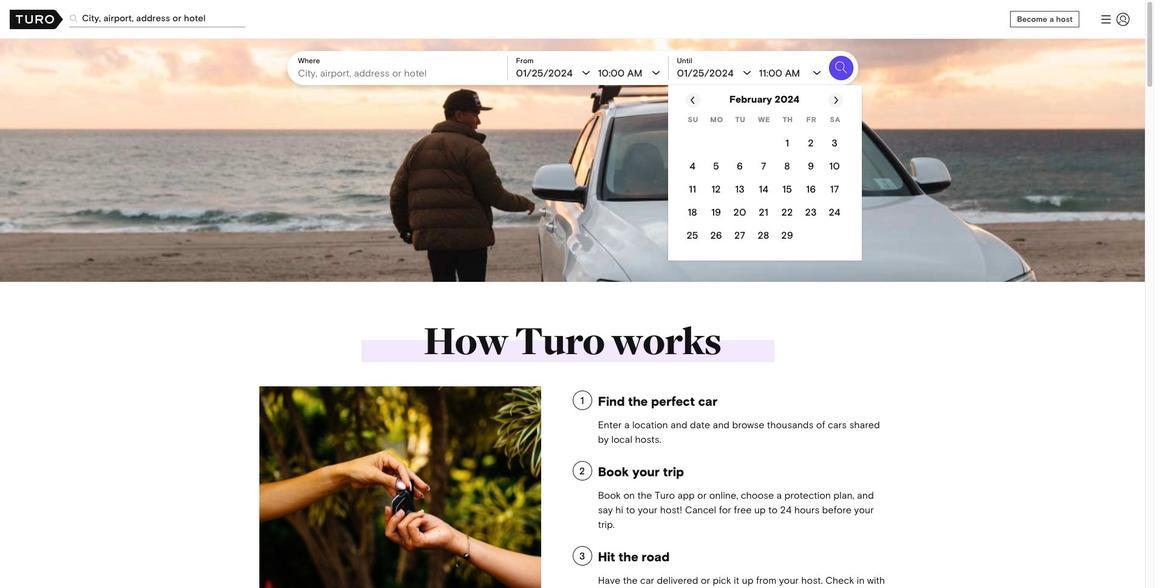 Task type: describe. For each thing, give the bounding box(es) containing it.
move forward to switch to the next month image
[[832, 95, 841, 105]]

calendar application
[[668, 85, 1155, 270]]

move backward to switch to the previous month image
[[689, 95, 698, 105]]

1 vertical spatial city, airport, address or hotel field
[[298, 66, 501, 80]]



Task type: locate. For each thing, give the bounding box(es) containing it.
None field
[[69, 0, 1004, 36], [298, 66, 501, 80], [69, 0, 1004, 36], [298, 66, 501, 80]]

City, airport, address or hotel field
[[69, 9, 246, 27], [298, 66, 501, 80]]

turo host handing keys to guest image
[[259, 387, 542, 588]]

0 horizontal spatial city, airport, address or hotel field
[[69, 9, 246, 27]]

turo image
[[10, 9, 63, 29]]

1 horizontal spatial city, airport, address or hotel field
[[298, 66, 501, 80]]

0 vertical spatial city, airport, address or hotel field
[[69, 9, 246, 27]]

menu element
[[1095, 7, 1136, 31]]



Task type: vqa. For each thing, say whether or not it's contained in the screenshot.
COOKIE CONSENT BANNER dialog
no



